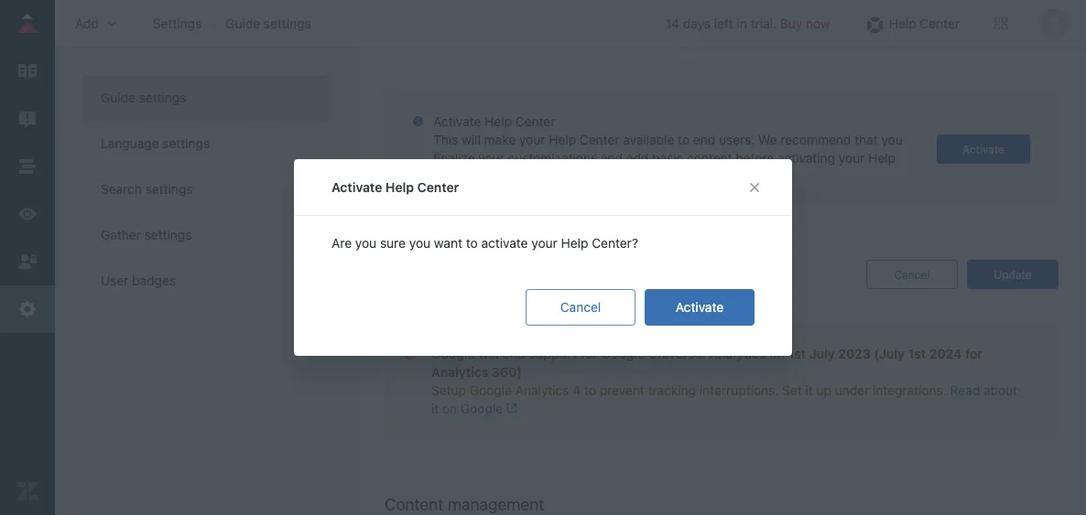 Task type: describe. For each thing, give the bounding box(es) containing it.
we
[[759, 132, 778, 148]]

and
[[601, 151, 623, 166]]

that
[[855, 132, 879, 148]]

want
[[434, 236, 463, 251]]

settings for the "search settings" link
[[145, 182, 193, 197]]

(july
[[875, 347, 906, 362]]

in
[[737, 16, 748, 31]]

will inside activate help center this will make your help center available to end users. we recommend that you finalize your customizations and add basic content before activating your help center.
[[462, 132, 481, 148]]

settings inside navigation
[[264, 16, 311, 31]]

finalize
[[433, 151, 475, 166]]

on inside read about it on google
[[443, 402, 457, 417]]

content
[[385, 495, 444, 515]]

you inside activate help center this will make your help center available to end users. we recommend that you finalize your customizations and add basic content before activating your help center.
[[882, 132, 903, 148]]

activate for the rightmost activate button
[[963, 143, 1005, 156]]

gather settings
[[101, 228, 192, 243]]

language settings link
[[82, 121, 329, 167]]

update
[[995, 269, 1033, 281]]

guide settings link
[[82, 75, 329, 121]]

settings image
[[16, 298, 39, 322]]

update button
[[968, 260, 1059, 290]]

2023
[[839, 347, 871, 362]]

0 horizontal spatial guide
[[101, 90, 136, 105]]

make
[[484, 132, 516, 148]]

1 horizontal spatial you
[[409, 236, 431, 251]]

are you sure you want to activate your help center?
[[332, 236, 639, 251]]

activate
[[482, 236, 528, 251]]

1 vertical spatial activate button
[[645, 290, 755, 326]]

setup
[[432, 384, 466, 399]]

user badges link
[[82, 258, 329, 304]]

universal
[[649, 347, 706, 362]]

search settings
[[101, 182, 193, 197]]

activating
[[778, 151, 836, 166]]

tracking
[[648, 384, 697, 399]]

activate inside activate help center this will make your help center available to end users. we recommend that you finalize your customizations and add basic content before activating your help center.
[[433, 114, 481, 129]]

help center
[[890, 16, 960, 31]]

gather
[[101, 228, 141, 243]]

settings
[[153, 16, 202, 31]]

before
[[736, 151, 775, 166]]

2 for from the left
[[966, 347, 983, 362]]

help center button
[[858, 10, 966, 37]]

2 1st from the left
[[909, 347, 927, 362]]

on inside google will end support for google universal analytics on 1st july 2023 (july 1st 2024 for analytics 360) setup google analytics 4 to prevent tracking interruptions. set it up under integrations.
[[770, 347, 785, 362]]

read about it on google
[[432, 384, 1018, 417]]

settings link
[[153, 16, 202, 31]]

settings for language settings link
[[163, 136, 210, 151]]

your up customizations
[[520, 132, 546, 148]]

center?
[[592, 236, 639, 251]]

center down finalize on the left
[[418, 180, 459, 195]]

2 horizontal spatial analytics
[[710, 347, 767, 362]]

google up setup
[[432, 347, 475, 362]]

your down the that
[[839, 151, 865, 166]]

to inside google will end support for google universal analytics on 1st july 2023 (july 1st 2024 for analytics 360) setup google analytics 4 to prevent tracking interruptions. set it up under integrations.
[[585, 384, 597, 399]]

your down make
[[479, 151, 505, 166]]

this
[[433, 132, 459, 148]]

help up make
[[485, 114, 512, 129]]

customizations
[[508, 151, 598, 166]]

14 days left in trial. buy now
[[666, 16, 831, 31]]

end inside google will end support for google universal analytics on 1st july 2023 (july 1st 2024 for analytics 360) setup google analytics 4 to prevent tracking interruptions. set it up under integrations.
[[503, 347, 526, 362]]

cancel button for update
[[867, 260, 959, 290]]

it inside google will end support for google universal analytics on 1st july 2023 (july 1st 2024 for analytics 360) setup google analytics 4 to prevent tracking interruptions. set it up under integrations.
[[806, 384, 814, 399]]

content management
[[385, 495, 545, 515]]

360)
[[492, 365, 522, 380]]

add
[[627, 151, 649, 166]]

set
[[783, 384, 803, 399]]



Task type: locate. For each thing, give the bounding box(es) containing it.
1 vertical spatial analytics
[[432, 365, 489, 380]]

search settings link
[[82, 167, 329, 213]]

will up 360)
[[479, 347, 499, 362]]

google up prevent
[[602, 347, 645, 362]]

language settings
[[101, 136, 210, 151]]

your right activate
[[532, 236, 558, 251]]

on down setup
[[443, 402, 457, 417]]

1 horizontal spatial end
[[694, 132, 716, 148]]

4
[[573, 384, 581, 399]]

1st right (july
[[909, 347, 927, 362]]

help
[[890, 16, 917, 31], [485, 114, 512, 129], [549, 132, 577, 148], [869, 151, 896, 166], [386, 180, 414, 195], [561, 236, 589, 251]]

0 vertical spatial activate button
[[938, 135, 1031, 164]]

1 vertical spatial guide
[[101, 90, 136, 105]]

to right want
[[466, 236, 478, 251]]

are
[[332, 236, 352, 251]]

14
[[666, 16, 680, 31]]

to right 4 on the bottom of page
[[585, 384, 597, 399]]

0 horizontal spatial activate button
[[645, 290, 755, 326]]

it down setup
[[432, 402, 439, 417]]

analytics left 4 on the bottom of page
[[516, 384, 570, 399]]

now
[[807, 16, 831, 31]]

for right support
[[581, 347, 598, 362]]

user permissions image
[[16, 250, 39, 274]]

google down setup
[[461, 402, 503, 417]]

activate help center
[[332, 180, 459, 195]]

cancel for activate
[[561, 300, 601, 315]]

support
[[529, 347, 578, 362]]

0 horizontal spatial on
[[443, 402, 457, 417]]

you right are
[[355, 236, 377, 251]]

july
[[810, 347, 836, 362]]

1st left july
[[789, 347, 807, 362]]

to up basic
[[678, 132, 690, 148]]

0 horizontal spatial for
[[581, 347, 598, 362]]

1 horizontal spatial guide settings
[[226, 16, 311, 31]]

read about it on google link
[[432, 384, 1018, 417]]

customize design image
[[16, 203, 39, 226]]

user
[[101, 274, 129, 289]]

to
[[678, 132, 690, 148], [466, 236, 478, 251], [585, 384, 597, 399]]

0 horizontal spatial guide settings
[[101, 90, 187, 105]]

read
[[951, 384, 981, 399]]

1 horizontal spatial cancel
[[895, 269, 931, 281]]

cancel button up (july
[[867, 260, 959, 290]]

0 horizontal spatial analytics
[[432, 365, 489, 380]]

1 vertical spatial on
[[443, 402, 457, 417]]

for right 2024
[[966, 347, 983, 362]]

1 vertical spatial end
[[503, 347, 526, 362]]

integrations.
[[873, 384, 947, 399]]

center inside button
[[920, 16, 960, 31]]

1 vertical spatial guide settings
[[101, 90, 187, 105]]

2024
[[930, 347, 963, 362]]

user badges
[[101, 274, 176, 289]]

will inside google will end support for google universal analytics on 1st july 2023 (july 1st 2024 for analytics 360) setup google analytics 4 to prevent tracking interruptions. set it up under integrations.
[[479, 347, 499, 362]]

will
[[462, 132, 481, 148], [479, 347, 499, 362]]

you right the that
[[882, 132, 903, 148]]

gather settings link
[[82, 213, 329, 258]]

analytics
[[710, 347, 767, 362], [432, 365, 489, 380], [516, 384, 570, 399]]

1 horizontal spatial guide
[[226, 16, 260, 31]]

0 horizontal spatial cancel
[[561, 300, 601, 315]]

users.
[[719, 132, 755, 148]]

navigation containing settings
[[149, 10, 315, 37]]

google inside read about it on google
[[461, 402, 503, 417]]

cancel button inside dialog
[[526, 290, 636, 326]]

1 1st from the left
[[789, 347, 807, 362]]

search
[[101, 182, 142, 197]]

it inside read about it on google
[[432, 402, 439, 417]]

1 horizontal spatial to
[[585, 384, 597, 399]]

guide settings
[[226, 16, 311, 31], [101, 90, 187, 105]]

1 horizontal spatial analytics
[[516, 384, 570, 399]]

1 for from the left
[[581, 347, 598, 362]]

it left up
[[806, 384, 814, 399]]

activate button
[[938, 135, 1031, 164], [645, 290, 755, 326]]

0 horizontal spatial to
[[466, 236, 478, 251]]

1st
[[789, 347, 807, 362], [909, 347, 927, 362]]

0 vertical spatial will
[[462, 132, 481, 148]]

help up customizations
[[549, 132, 577, 148]]

1 vertical spatial cancel
[[561, 300, 601, 315]]

dialog containing activate help center
[[294, 159, 793, 356]]

guide right settings link
[[226, 16, 260, 31]]

0 vertical spatial it
[[806, 384, 814, 399]]

cancel button for activate
[[526, 290, 636, 326]]

2 vertical spatial analytics
[[516, 384, 570, 399]]

center left zendesk products icon in the top right of the page
[[920, 16, 960, 31]]

center up and
[[580, 132, 620, 148]]

for
[[581, 347, 598, 362], [966, 347, 983, 362]]

1 horizontal spatial it
[[806, 384, 814, 399]]

help right now
[[890, 16, 917, 31]]

0 vertical spatial analytics
[[710, 347, 767, 362]]

0 vertical spatial on
[[770, 347, 785, 362]]

prevent
[[600, 384, 645, 399]]

center
[[920, 16, 960, 31], [516, 114, 556, 129], [580, 132, 620, 148], [418, 180, 459, 195]]

1 horizontal spatial 1st
[[909, 347, 927, 362]]

cancel button
[[867, 260, 959, 290], [526, 290, 636, 326]]

content
[[687, 151, 733, 166]]

2 horizontal spatial you
[[882, 132, 903, 148]]

0 horizontal spatial 1st
[[789, 347, 807, 362]]

cancel inside dialog
[[561, 300, 601, 315]]

0 vertical spatial end
[[694, 132, 716, 148]]

2 vertical spatial to
[[585, 384, 597, 399]]

end up content
[[694, 132, 716, 148]]

guide settings inside navigation
[[226, 16, 311, 31]]

trial.
[[751, 16, 777, 31]]

1 vertical spatial it
[[432, 402, 439, 417]]

navigation
[[149, 10, 315, 37]]

cancel for update
[[895, 269, 931, 281]]

days
[[683, 16, 711, 31]]

guide settings right settings
[[226, 16, 311, 31]]

settings
[[264, 16, 311, 31], [139, 90, 187, 105], [163, 136, 210, 151], [145, 182, 193, 197], [145, 228, 192, 243]]

activate for activate help center
[[332, 180, 382, 195]]

zendesk image
[[16, 480, 39, 504]]

sure
[[380, 236, 406, 251]]

left
[[715, 16, 734, 31]]

you
[[882, 132, 903, 148], [355, 236, 377, 251], [409, 236, 431, 251]]

0 vertical spatial guide settings
[[226, 16, 311, 31]]

cancel button up support
[[526, 290, 636, 326]]

google
[[432, 347, 475, 362], [602, 347, 645, 362], [470, 384, 512, 399], [461, 402, 503, 417]]

guide inside navigation
[[226, 16, 260, 31]]

0 vertical spatial cancel
[[895, 269, 931, 281]]

activate for the bottom activate button
[[676, 300, 724, 315]]

help down the that
[[869, 151, 896, 166]]

guide up language
[[101, 90, 136, 105]]

you right 'sure'
[[409, 236, 431, 251]]

badges
[[132, 274, 176, 289]]

will up finalize on the left
[[462, 132, 481, 148]]

2 horizontal spatial to
[[678, 132, 690, 148]]

settings for guide settings link at the left top of page
[[139, 90, 187, 105]]

buy
[[781, 16, 803, 31]]

help left center.
[[386, 180, 414, 195]]

arrange content image
[[16, 155, 39, 179]]

0 vertical spatial to
[[678, 132, 690, 148]]

dialog
[[294, 159, 793, 356]]

0 horizontal spatial cancel button
[[526, 290, 636, 326]]

cancel up (july
[[895, 269, 931, 281]]

management
[[448, 495, 545, 515]]

0 horizontal spatial end
[[503, 347, 526, 362]]

0 horizontal spatial it
[[432, 402, 439, 417]]

0 vertical spatial guide
[[226, 16, 260, 31]]

1 horizontal spatial on
[[770, 347, 785, 362]]

end up 360)
[[503, 347, 526, 362]]

settings for gather settings link
[[145, 228, 192, 243]]

about
[[984, 384, 1018, 399]]

available
[[623, 132, 675, 148]]

help left center?
[[561, 236, 589, 251]]

end
[[694, 132, 716, 148], [503, 347, 526, 362]]

recommend
[[781, 132, 852, 148]]

interruptions.
[[700, 384, 779, 399]]

analytics up setup
[[432, 365, 489, 380]]

center up make
[[516, 114, 556, 129]]

language
[[101, 136, 159, 151]]

0 horizontal spatial you
[[355, 236, 377, 251]]

help inside help center button
[[890, 16, 917, 31]]

to inside activate help center this will make your help center available to end users. we recommend that you finalize your customizations and add basic content before activating your help center.
[[678, 132, 690, 148]]

google down 360)
[[470, 384, 512, 399]]

analytics up interruptions.
[[710, 347, 767, 362]]

center.
[[433, 169, 476, 184]]

cancel up support
[[561, 300, 601, 315]]

cancel
[[895, 269, 931, 281], [561, 300, 601, 315]]

1 vertical spatial will
[[479, 347, 499, 362]]

guide settings up "language settings" on the left of page
[[101, 90, 187, 105]]

guide
[[226, 16, 260, 31], [101, 90, 136, 105]]

manage articles image
[[16, 60, 39, 83]]

up
[[817, 384, 832, 399]]

under
[[836, 384, 870, 399]]

basic
[[653, 151, 684, 166]]

it
[[806, 384, 814, 399], [432, 402, 439, 417]]

activate help center this will make your help center available to end users. we recommend that you finalize your customizations and add basic content before activating your help center.
[[433, 114, 903, 184]]

moderate content image
[[16, 107, 39, 131]]

google will end support for google universal analytics on 1st july 2023 (july 1st 2024 for analytics 360) setup google analytics 4 to prevent tracking interruptions. set it up under integrations.
[[432, 347, 983, 399]]

end inside activate help center this will make your help center available to end users. we recommend that you finalize your customizations and add basic content before activating your help center.
[[694, 132, 716, 148]]

1 vertical spatial to
[[466, 236, 478, 251]]

your
[[520, 132, 546, 148], [479, 151, 505, 166], [839, 151, 865, 166], [532, 236, 558, 251]]

1 horizontal spatial for
[[966, 347, 983, 362]]

activate
[[433, 114, 481, 129], [963, 143, 1005, 156], [332, 180, 382, 195], [676, 300, 724, 315]]

zendesk products image
[[995, 17, 1008, 30]]

on
[[770, 347, 785, 362], [443, 402, 457, 417]]

1 horizontal spatial cancel button
[[867, 260, 959, 290]]

1 horizontal spatial activate button
[[938, 135, 1031, 164]]

on up set
[[770, 347, 785, 362]]



Task type: vqa. For each thing, say whether or not it's contained in the screenshot.
THE NEW to the top
no



